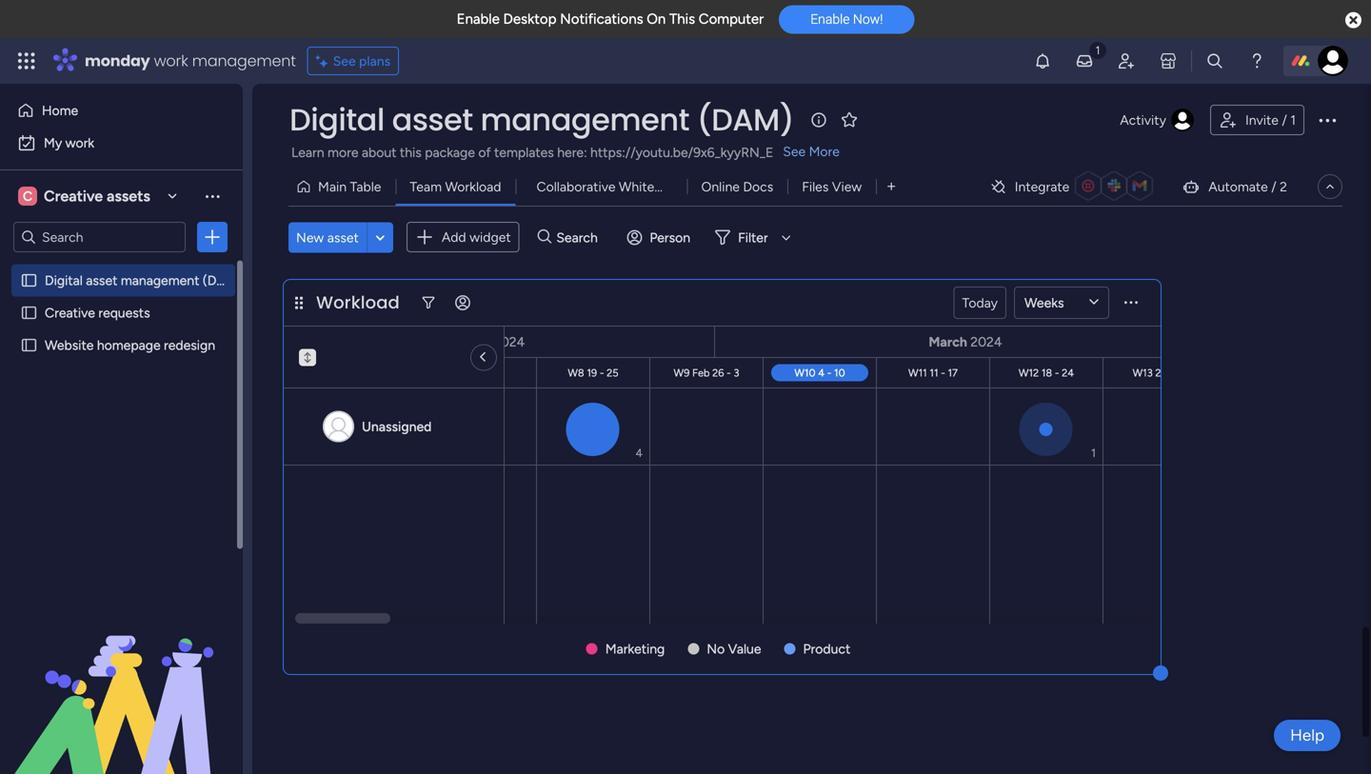 Task type: locate. For each thing, give the bounding box(es) containing it.
1 horizontal spatial 25
[[1156, 367, 1167, 380]]

1 horizontal spatial enable
[[811, 11, 850, 27]]

2024 right angle right image
[[493, 334, 525, 350]]

1 vertical spatial (dam)
[[203, 272, 242, 289]]

1 vertical spatial options image
[[203, 228, 222, 247]]

john smith image
[[1318, 46, 1349, 76]]

0 vertical spatial see
[[333, 53, 356, 69]]

notifications image
[[1033, 51, 1052, 70]]

help
[[1291, 726, 1325, 745]]

digital asset management (dam) inside list box
[[45, 272, 242, 289]]

files view button
[[788, 171, 876, 202]]

w10
[[795, 367, 816, 380]]

1 vertical spatial work
[[65, 135, 94, 151]]

6 - from the left
[[941, 367, 945, 380]]

see more link
[[781, 142, 842, 161]]

0 vertical spatial workload
[[445, 179, 501, 195]]

1 vertical spatial asset
[[327, 229, 359, 245]]

today
[[962, 295, 998, 311]]

0 vertical spatial /
[[1282, 112, 1287, 128]]

0 horizontal spatial 18
[[494, 367, 504, 380]]

0 vertical spatial (dam)
[[697, 99, 794, 141]]

homepage
[[97, 337, 161, 353]]

monday marketplace image
[[1159, 51, 1178, 70]]

digital
[[290, 99, 385, 141], [45, 272, 83, 289]]

collaborative whiteboard button
[[516, 171, 689, 202]]

learn more about this package of templates here: https://youtu.be/9x6_kyyrn_e see more
[[291, 143, 840, 160]]

enable
[[457, 10, 500, 28], [811, 11, 850, 27]]

see left plans
[[333, 53, 356, 69]]

1 horizontal spatial 1
[[1291, 112, 1296, 128]]

3 - from the left
[[600, 367, 604, 380]]

2 horizontal spatial asset
[[392, 99, 473, 141]]

- left "24"
[[1055, 367, 1059, 380]]

0 vertical spatial asset
[[392, 99, 473, 141]]

w10   4 - 10
[[795, 367, 845, 380]]

2 25 from the left
[[1156, 367, 1167, 380]]

(dam) up redesign
[[203, 272, 242, 289]]

1 vertical spatial 1
[[1091, 446, 1096, 460]]

- for w7   12 - 18
[[487, 367, 491, 380]]

person button
[[619, 222, 702, 253]]

update feed image
[[1075, 51, 1094, 70]]

this
[[400, 144, 422, 160]]

0 horizontal spatial options image
[[203, 228, 222, 247]]

0 vertical spatial digital asset management (dam)
[[290, 99, 794, 141]]

list box
[[0, 260, 243, 619]]

2 horizontal spatial 4
[[818, 367, 825, 380]]

show board description image
[[808, 110, 830, 130]]

home link
[[11, 95, 231, 126]]

workload right dapulse drag handle 3 "image"
[[316, 290, 400, 315]]

public board image for digital asset management (dam)
[[20, 271, 38, 290]]

enable desktop notifications on this computer
[[457, 10, 764, 28]]

work for monday
[[154, 50, 188, 71]]

enable now!
[[811, 11, 883, 27]]

value
[[728, 641, 761, 657]]

enable for enable now!
[[811, 11, 850, 27]]

1 vertical spatial public board image
[[20, 304, 38, 322]]

website
[[45, 337, 94, 353]]

creative right workspace 'image'
[[44, 187, 103, 205]]

1 25 from the left
[[607, 367, 619, 380]]

digital asset management (dam) up 'requests'
[[45, 272, 242, 289]]

add
[[442, 229, 466, 245]]

1 2024 from the left
[[493, 334, 525, 350]]

0 horizontal spatial workload
[[316, 290, 400, 315]]

- right 12
[[487, 367, 491, 380]]

1 vertical spatial workload
[[316, 290, 400, 315]]

workspace selection element
[[18, 185, 153, 208]]

today button
[[954, 287, 1007, 319]]

my work link
[[11, 128, 231, 158]]

widget
[[470, 229, 511, 245]]

options image
[[1316, 109, 1339, 131], [203, 228, 222, 247]]

work right my
[[65, 135, 94, 151]]

0 vertical spatial digital
[[290, 99, 385, 141]]

2 vertical spatial public board image
[[20, 336, 38, 354]]

now!
[[853, 11, 883, 27]]

- left the '31' at the right of page
[[1170, 367, 1174, 380]]

arrow down image
[[775, 226, 798, 249]]

team workload button
[[396, 171, 516, 202]]

18 right 12
[[494, 367, 504, 380]]

management inside list box
[[121, 272, 199, 289]]

add to favorites image
[[840, 110, 859, 129]]

creative inside workspace selection element
[[44, 187, 103, 205]]

1 enable from the left
[[457, 10, 500, 28]]

online
[[701, 179, 740, 195]]

1 horizontal spatial work
[[154, 50, 188, 71]]

enable left now!
[[811, 11, 850, 27]]

0 vertical spatial 1
[[1291, 112, 1296, 128]]

1 inside button
[[1291, 112, 1296, 128]]

digital asset management (dam)
[[290, 99, 794, 141], [45, 272, 242, 289]]

18
[[494, 367, 504, 380], [1042, 367, 1052, 380]]

(dam) up the online docs button
[[697, 99, 794, 141]]

2 vertical spatial management
[[121, 272, 199, 289]]

(dam) inside list box
[[203, 272, 242, 289]]

1 vertical spatial /
[[1272, 179, 1277, 195]]

workload
[[445, 179, 501, 195], [316, 290, 400, 315]]

25 right 'w13'
[[1156, 367, 1167, 380]]

w9
[[674, 367, 690, 380]]

feb
[[692, 367, 710, 380]]

- left the 3
[[727, 367, 731, 380]]

0 horizontal spatial enable
[[457, 10, 500, 28]]

Digital asset management (DAM) field
[[285, 99, 799, 141]]

0 horizontal spatial 2024
[[493, 334, 525, 350]]

1 vertical spatial management
[[480, 99, 690, 141]]

see
[[333, 53, 356, 69], [783, 143, 806, 160]]

notifications
[[560, 10, 643, 28]]

w12
[[1019, 367, 1039, 380]]

1 horizontal spatial (dam)
[[697, 99, 794, 141]]

new
[[296, 229, 324, 245]]

25 right 19
[[607, 367, 619, 380]]

5 - from the left
[[827, 367, 832, 380]]

- for w8   19 - 25
[[600, 367, 604, 380]]

/ for 2
[[1272, 179, 1277, 195]]

see plans button
[[307, 47, 399, 75]]

product
[[803, 641, 851, 657]]

1 vertical spatial see
[[783, 143, 806, 160]]

1 horizontal spatial options image
[[1316, 109, 1339, 131]]

creative inside list box
[[45, 305, 95, 321]]

4
[[280, 367, 286, 380], [818, 367, 825, 380], [636, 446, 643, 460]]

no
[[707, 641, 725, 657]]

- right 19
[[600, 367, 604, 380]]

0 horizontal spatial (dam)
[[203, 272, 242, 289]]

see left more
[[783, 143, 806, 160]]

my work
[[44, 135, 94, 151]]

1 horizontal spatial workload
[[445, 179, 501, 195]]

2 public board image from the top
[[20, 304, 38, 322]]

main table
[[318, 179, 381, 195]]

creative for creative requests
[[45, 305, 95, 321]]

digital asset management (dam) up templates
[[290, 99, 794, 141]]

7 - from the left
[[1055, 367, 1059, 380]]

public board image for creative requests
[[20, 304, 38, 322]]

digital up more
[[290, 99, 385, 141]]

work for my
[[65, 135, 94, 151]]

1 horizontal spatial see
[[783, 143, 806, 160]]

18 right w12
[[1042, 367, 1052, 380]]

Search in workspace field
[[40, 226, 159, 248]]

plans
[[359, 53, 391, 69]]

enable inside enable now! button
[[811, 11, 850, 27]]

8 - from the left
[[1170, 367, 1174, 380]]

2
[[1280, 179, 1288, 195]]

4 - from the left
[[727, 367, 731, 380]]

0 vertical spatial options image
[[1316, 109, 1339, 131]]

monday
[[85, 50, 150, 71]]

v2 collapse up image
[[299, 349, 316, 361]]

1
[[1291, 112, 1296, 128], [1091, 446, 1096, 460]]

2 vertical spatial asset
[[86, 272, 117, 289]]

-
[[273, 367, 277, 380], [487, 367, 491, 380], [600, 367, 604, 380], [727, 367, 731, 380], [827, 367, 832, 380], [941, 367, 945, 380], [1055, 367, 1059, 380], [1170, 367, 1174, 380]]

0 vertical spatial work
[[154, 50, 188, 71]]

enable for enable desktop notifications on this computer
[[457, 10, 500, 28]]

0 horizontal spatial work
[[65, 135, 94, 151]]

w5   jan 29 - 4
[[221, 367, 286, 380]]

26
[[712, 367, 724, 380]]

1 horizontal spatial asset
[[327, 229, 359, 245]]

1 horizontal spatial 18
[[1042, 367, 1052, 380]]

0 horizontal spatial digital asset management (dam)
[[45, 272, 242, 289]]

/ inside button
[[1282, 112, 1287, 128]]

public board image left "website"
[[20, 336, 38, 354]]

digital up creative requests
[[45, 272, 83, 289]]

1 vertical spatial digital
[[45, 272, 83, 289]]

asset up creative requests
[[86, 272, 117, 289]]

collapse board header image
[[1323, 179, 1338, 194]]

on
[[647, 10, 666, 28]]

v2 search image
[[538, 227, 552, 248]]

requests
[[98, 305, 150, 321]]

w13
[[1133, 367, 1153, 380]]

2 enable from the left
[[811, 11, 850, 27]]

weeks
[[1025, 295, 1064, 311]]

/ for 1
[[1282, 112, 1287, 128]]

option
[[0, 263, 243, 267]]

add widget
[[442, 229, 511, 245]]

work right monday
[[154, 50, 188, 71]]

home
[[42, 102, 78, 119]]

w7   12 - 18
[[456, 367, 504, 380]]

february
[[435, 334, 490, 350]]

creative
[[44, 187, 103, 205], [45, 305, 95, 321]]

24
[[1062, 367, 1074, 380]]

public board image
[[20, 271, 38, 290], [20, 304, 38, 322], [20, 336, 38, 354]]

creative up "website"
[[45, 305, 95, 321]]

invite / 1
[[1246, 112, 1296, 128]]

monday work management
[[85, 50, 296, 71]]

25
[[607, 367, 619, 380], [1156, 367, 1167, 380]]

2024 for february 2024
[[493, 334, 525, 350]]

1 vertical spatial creative
[[45, 305, 95, 321]]

options image right invite / 1
[[1316, 109, 1339, 131]]

more
[[809, 143, 840, 160]]

0 horizontal spatial /
[[1272, 179, 1277, 195]]

work inside option
[[65, 135, 94, 151]]

see inside learn more about this package of templates here: https://youtu.be/9x6_kyyrn_e see more
[[783, 143, 806, 160]]

options image down workspace options icon
[[203, 228, 222, 247]]

management
[[192, 50, 296, 71], [480, 99, 690, 141], [121, 272, 199, 289]]

0 horizontal spatial see
[[333, 53, 356, 69]]

new asset
[[296, 229, 359, 245]]

enable left desktop
[[457, 10, 500, 28]]

table
[[350, 179, 381, 195]]

public board image for website homepage redesign
[[20, 336, 38, 354]]

1 public board image from the top
[[20, 271, 38, 290]]

1 vertical spatial digital asset management (dam)
[[45, 272, 242, 289]]

public board image left creative requests
[[20, 304, 38, 322]]

- left 10
[[827, 367, 832, 380]]

public board image down workspace 'image'
[[20, 271, 38, 290]]

1 horizontal spatial /
[[1282, 112, 1287, 128]]

Workload field
[[311, 290, 405, 315]]

2 2024 from the left
[[971, 334, 1002, 350]]

2 - from the left
[[487, 367, 491, 380]]

2024
[[493, 334, 525, 350], [971, 334, 1002, 350]]

0 horizontal spatial 1
[[1091, 446, 1096, 460]]

my
[[44, 135, 62, 151]]

/ right invite in the right of the page
[[1282, 112, 1287, 128]]

workload down of
[[445, 179, 501, 195]]

asset right new
[[327, 229, 359, 245]]

3 public board image from the top
[[20, 336, 38, 354]]

0 horizontal spatial 25
[[607, 367, 619, 380]]

1 horizontal spatial digital
[[290, 99, 385, 141]]

0 vertical spatial public board image
[[20, 271, 38, 290]]

11
[[930, 367, 939, 380]]

2024 right march
[[971, 334, 1002, 350]]

- right 11
[[941, 367, 945, 380]]

0 vertical spatial creative
[[44, 187, 103, 205]]

0 horizontal spatial 4
[[280, 367, 286, 380]]

see plans
[[333, 53, 391, 69]]

1 horizontal spatial 2024
[[971, 334, 1002, 350]]

asset up package
[[392, 99, 473, 141]]

2024 for march 2024
[[971, 334, 1002, 350]]

0 horizontal spatial asset
[[86, 272, 117, 289]]

- right 29
[[273, 367, 277, 380]]

/ left 2
[[1272, 179, 1277, 195]]



Task type: describe. For each thing, give the bounding box(es) containing it.
collaborative
[[537, 179, 616, 195]]

redesign
[[164, 337, 215, 353]]

new asset button
[[289, 222, 366, 253]]

w8
[[568, 367, 584, 380]]

17
[[948, 367, 958, 380]]

files
[[802, 179, 829, 195]]

online docs button
[[687, 171, 788, 202]]

march 2024
[[929, 334, 1002, 350]]

c
[[23, 188, 32, 204]]

w11
[[909, 367, 927, 380]]

templates
[[494, 144, 554, 160]]

1 horizontal spatial 4
[[636, 446, 643, 460]]

w5
[[221, 367, 237, 380]]

about
[[362, 144, 397, 160]]

desktop
[[503, 10, 557, 28]]

workload inside button
[[445, 179, 501, 195]]

https://youtu.be/9x6_kyyrn_e
[[591, 144, 774, 160]]

creative requests
[[45, 305, 150, 321]]

w11   11 - 17
[[909, 367, 958, 380]]

29
[[258, 367, 270, 380]]

no value
[[707, 641, 761, 657]]

march
[[929, 334, 967, 350]]

1 image
[[1089, 39, 1107, 60]]

more dots image
[[1125, 296, 1138, 310]]

website homepage redesign
[[45, 337, 215, 353]]

1 18 from the left
[[494, 367, 504, 380]]

angle right image
[[482, 349, 486, 366]]

jan
[[239, 367, 256, 380]]

1 horizontal spatial digital asset management (dam)
[[290, 99, 794, 141]]

dapulse drag handle 3 image
[[295, 296, 303, 310]]

unassigned
[[362, 419, 432, 435]]

of
[[478, 144, 491, 160]]

add view image
[[888, 180, 895, 194]]

collaborative whiteboard
[[537, 179, 689, 195]]

1 - from the left
[[273, 367, 277, 380]]

- for w12   18 - 24
[[1055, 367, 1059, 380]]

asset inside list box
[[86, 272, 117, 289]]

marketing
[[605, 641, 665, 657]]

filter
[[738, 229, 768, 245]]

workspace options image
[[203, 186, 222, 205]]

31
[[1177, 367, 1187, 380]]

w12   18 - 24
[[1019, 367, 1074, 380]]

more
[[328, 144, 359, 160]]

w13   25 - 31
[[1133, 367, 1187, 380]]

- for w13   25 - 31
[[1170, 367, 1174, 380]]

search everything image
[[1206, 51, 1225, 70]]

my work option
[[11, 128, 231, 158]]

here:
[[557, 144, 587, 160]]

3
[[734, 367, 739, 380]]

0 vertical spatial management
[[192, 50, 296, 71]]

person
[[650, 229, 691, 245]]

- for w11   11 - 17
[[941, 367, 945, 380]]

creative for creative assets
[[44, 187, 103, 205]]

invite
[[1246, 112, 1279, 128]]

package
[[425, 144, 475, 160]]

Search field
[[552, 224, 609, 251]]

workspace image
[[18, 186, 37, 207]]

select product image
[[17, 51, 36, 70]]

invite / 1 button
[[1210, 105, 1305, 135]]

team workload
[[410, 179, 501, 195]]

invite members image
[[1117, 51, 1136, 70]]

help button
[[1274, 720, 1341, 751]]

list box containing digital asset management (dam)
[[0, 260, 243, 619]]

see inside button
[[333, 53, 356, 69]]

10
[[834, 367, 845, 380]]

this
[[669, 10, 695, 28]]

team
[[410, 179, 442, 195]]

help image
[[1248, 51, 1267, 70]]

lottie animation image
[[0, 582, 243, 774]]

enable now! button
[[779, 5, 915, 34]]

filter button
[[708, 222, 798, 253]]

learn
[[291, 144, 324, 160]]

main
[[318, 179, 347, 195]]

online docs
[[701, 179, 774, 195]]

integrate
[[1015, 179, 1070, 195]]

dapulse close image
[[1346, 11, 1362, 30]]

creative assets
[[44, 187, 150, 205]]

2 18 from the left
[[1042, 367, 1052, 380]]

activity
[[1120, 112, 1167, 128]]

add widget button
[[406, 222, 520, 252]]

activity button
[[1113, 105, 1203, 135]]

files view
[[802, 179, 862, 195]]

automate
[[1209, 179, 1268, 195]]

w9   feb 26 - 3
[[674, 367, 739, 380]]

asset inside new asset button
[[327, 229, 359, 245]]

february 2024
[[435, 334, 525, 350]]

0 horizontal spatial digital
[[45, 272, 83, 289]]

home option
[[11, 95, 231, 126]]

workload inside field
[[316, 290, 400, 315]]

main table button
[[289, 171, 396, 202]]

angle down image
[[376, 230, 385, 245]]

lottie animation element
[[0, 582, 243, 774]]

v2 collapse down image
[[299, 349, 316, 361]]

integrate button
[[983, 167, 1167, 207]]

- for w10   4 - 10
[[827, 367, 832, 380]]

12
[[474, 367, 484, 380]]

assets
[[107, 187, 150, 205]]



Task type: vqa. For each thing, say whether or not it's contained in the screenshot.
"Log"
no



